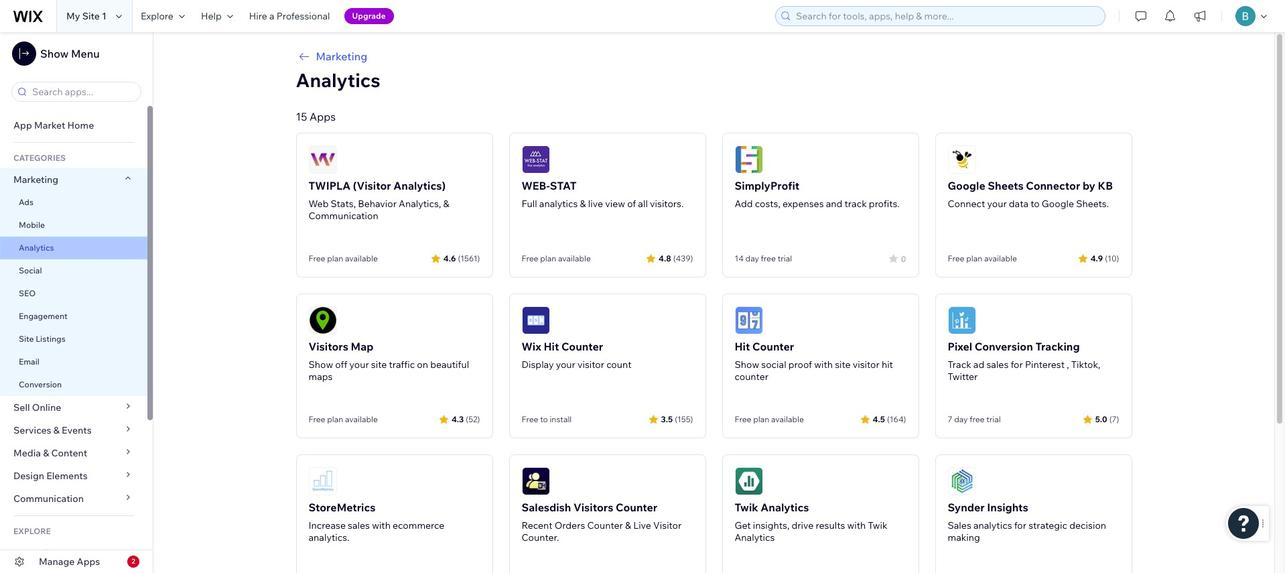 Task type: locate. For each thing, give the bounding box(es) containing it.
free down counter on the bottom of the page
[[735, 414, 752, 424]]

pixel
[[948, 340, 973, 353]]

free right 14
[[761, 253, 776, 263]]

social link
[[0, 259, 147, 282]]

3.5
[[661, 414, 673, 424]]

plan for visitors
[[327, 414, 343, 424]]

5.0
[[1096, 414, 1108, 424]]

available down off on the bottom of page
[[345, 414, 378, 424]]

engagement
[[19, 311, 67, 321]]

0 horizontal spatial communication
[[13, 493, 86, 505]]

apps for 15 apps
[[310, 110, 336, 123]]

0 horizontal spatial trial
[[778, 253, 792, 263]]

1 horizontal spatial analytics
[[974, 520, 1013, 532]]

1 vertical spatial for
[[1015, 520, 1027, 532]]

0 horizontal spatial show
[[40, 47, 69, 60]]

free
[[309, 253, 325, 263], [522, 253, 539, 263], [948, 253, 965, 263], [309, 414, 325, 424], [522, 414, 539, 424], [735, 414, 752, 424]]

0 horizontal spatial hit
[[544, 340, 559, 353]]

twik up "get" at the right of the page
[[735, 501, 759, 514]]

social
[[19, 265, 42, 276]]

1 vertical spatial marketing
[[13, 174, 58, 186]]

analytics.
[[309, 532, 350, 544]]

manage apps
[[39, 556, 100, 568]]

3.5 (155)
[[661, 414, 694, 424]]

0 horizontal spatial with
[[372, 520, 391, 532]]

orders
[[555, 520, 585, 532]]

apps inside sidebar element
[[77, 556, 100, 568]]

1 horizontal spatial google
[[1042, 198, 1075, 210]]

4.6
[[444, 253, 456, 263]]

your right display
[[556, 359, 576, 371]]

1 vertical spatial communication
[[13, 493, 86, 505]]

1 horizontal spatial free
[[970, 414, 985, 424]]

trial right 14
[[778, 253, 792, 263]]

plan down stats,
[[327, 253, 343, 263]]

app
[[13, 119, 32, 131]]

maps
[[309, 371, 333, 383]]

with inside twik analytics get insights, drive results with twik analytics
[[848, 520, 866, 532]]

1 horizontal spatial twik
[[868, 520, 888, 532]]

communication down design elements
[[13, 493, 86, 505]]

conversion inside pixel conversion tracking track ad sales for pinterest , tiktok, twitter
[[975, 340, 1034, 353]]

conversion
[[975, 340, 1034, 353], [19, 379, 62, 389]]

site right proof
[[835, 359, 851, 371]]

available
[[345, 253, 378, 263], [558, 253, 591, 263], [985, 253, 1018, 263], [345, 414, 378, 424], [772, 414, 804, 424]]

recent
[[522, 520, 553, 532]]

1 horizontal spatial show
[[309, 359, 333, 371]]

tracking
[[1036, 340, 1080, 353]]

1 hit from the left
[[544, 340, 559, 353]]

with right proof
[[815, 359, 833, 371]]

app market home link
[[0, 114, 147, 137]]

free down web
[[309, 253, 325, 263]]

full
[[522, 198, 537, 210]]

plan for hit
[[754, 414, 770, 424]]

your
[[988, 198, 1007, 210], [350, 359, 369, 371], [556, 359, 576, 371]]

0 horizontal spatial visitors
[[309, 340, 349, 353]]

stat
[[550, 179, 577, 192]]

1 horizontal spatial your
[[556, 359, 576, 371]]

site
[[82, 10, 100, 22], [19, 334, 34, 344]]

track
[[845, 198, 867, 210]]

plan down connect
[[967, 253, 983, 263]]

free left the install
[[522, 414, 539, 424]]

0 vertical spatial marketing link
[[296, 48, 1133, 64]]

on
[[417, 359, 428, 371]]

google sheets connector by kb connect your data to google sheets.
[[948, 179, 1114, 210]]

(439)
[[674, 253, 694, 263]]

decision
[[1070, 520, 1107, 532]]

0 vertical spatial visitors
[[309, 340, 349, 353]]

show for hit counter
[[735, 359, 760, 371]]

design elements link
[[0, 465, 147, 487]]

visitor left count
[[578, 359, 605, 371]]

& inside 'salesdish visitors counter recent orders counter & live visitor counter.'
[[625, 520, 631, 532]]

storemetrics increase sales with ecommerce analytics.
[[309, 501, 445, 544]]

marketing down 'categories'
[[13, 174, 58, 186]]

and
[[826, 198, 843, 210]]

0 horizontal spatial marketing
[[13, 174, 58, 186]]

1 horizontal spatial with
[[815, 359, 833, 371]]

2 visitor from the left
[[853, 359, 880, 371]]

(10)
[[1106, 253, 1120, 263]]

market
[[34, 119, 65, 131]]

hit down hit counter logo
[[735, 340, 750, 353]]

0 vertical spatial sales
[[987, 359, 1009, 371]]

site left 1
[[82, 10, 100, 22]]

day right 7
[[955, 414, 968, 424]]

& left "live"
[[625, 520, 631, 532]]

& inside twipla (visitor analytics) web stats, behavior analytics, & communication
[[443, 198, 450, 210]]

map
[[351, 340, 374, 353]]

analytics inside 'synder insights sales analytics for strategic decision making'
[[974, 520, 1013, 532]]

1 vertical spatial to
[[540, 414, 548, 424]]

plan
[[327, 253, 343, 263], [540, 253, 557, 263], [967, 253, 983, 263], [327, 414, 343, 424], [754, 414, 770, 424]]

analytics for insights
[[974, 520, 1013, 532]]

day right 14
[[746, 253, 759, 263]]

1 vertical spatial trial
[[987, 414, 1001, 424]]

1 horizontal spatial day
[[955, 414, 968, 424]]

1 horizontal spatial trial
[[987, 414, 1001, 424]]

storemetrics logo image
[[309, 467, 337, 495]]

plan down counter on the bottom of the page
[[754, 414, 770, 424]]

0 vertical spatial communication
[[309, 210, 379, 222]]

0 horizontal spatial sales
[[348, 520, 370, 532]]

0 vertical spatial apps
[[310, 110, 336, 123]]

communication down twipla
[[309, 210, 379, 222]]

marketing down upgrade "button"
[[316, 50, 368, 63]]

free plan available down 'maps'
[[309, 414, 378, 424]]

free plan available down stats,
[[309, 253, 378, 263]]

plan for web-
[[540, 253, 557, 263]]

0 vertical spatial marketing
[[316, 50, 368, 63]]

visitor
[[654, 520, 682, 532]]

analytics
[[540, 198, 578, 210], [974, 520, 1013, 532]]

1 horizontal spatial communication
[[309, 210, 379, 222]]

free down 'maps'
[[309, 414, 325, 424]]

1 vertical spatial day
[[955, 414, 968, 424]]

& left live at the top
[[580, 198, 586, 210]]

your for visitors map
[[350, 359, 369, 371]]

1 horizontal spatial visitor
[[853, 359, 880, 371]]

visitor inside hit counter show social proof with site visitor hit counter
[[853, 359, 880, 371]]

1
[[102, 10, 107, 22]]

free for add
[[761, 253, 776, 263]]

0 vertical spatial free
[[761, 253, 776, 263]]

live
[[634, 520, 652, 532]]

events
[[62, 424, 92, 436]]

results
[[816, 520, 846, 532]]

twik right 'results'
[[868, 520, 888, 532]]

analytics down stat
[[540, 198, 578, 210]]

free plan available down full
[[522, 253, 591, 263]]

sell
[[13, 402, 30, 414]]

explore
[[141, 10, 174, 22]]

email link
[[0, 351, 147, 373]]

2 horizontal spatial with
[[848, 520, 866, 532]]

0 vertical spatial to
[[1031, 198, 1040, 210]]

ecommerce
[[393, 520, 445, 532]]

marketing link
[[296, 48, 1133, 64], [0, 168, 147, 191]]

google up connect
[[948, 179, 986, 192]]

web-
[[522, 179, 550, 192]]

your for wix hit counter
[[556, 359, 576, 371]]

profits.
[[869, 198, 900, 210]]

site inside sidebar element
[[19, 334, 34, 344]]

apps right the manage
[[77, 556, 100, 568]]

hit counter logo image
[[735, 306, 763, 335]]

2 horizontal spatial show
[[735, 359, 760, 371]]

1 horizontal spatial sales
[[987, 359, 1009, 371]]

4.5
[[873, 414, 886, 424]]

simplyprofit logo image
[[735, 145, 763, 174]]

& left events
[[53, 424, 60, 436]]

plan for twipla
[[327, 253, 343, 263]]

free right 7
[[970, 414, 985, 424]]

0 horizontal spatial google
[[948, 179, 986, 192]]

twipla (visitor analytics) logo image
[[309, 145, 337, 174]]

beautiful
[[430, 359, 469, 371]]

your right off on the bottom of page
[[350, 359, 369, 371]]

analytics inside web-stat full analytics & live view of all visitors.
[[540, 198, 578, 210]]

free for visitors
[[309, 414, 325, 424]]

analytics
[[296, 68, 380, 92], [19, 243, 54, 253], [761, 501, 809, 514], [735, 532, 775, 544]]

plan up wix hit counter logo
[[540, 253, 557, 263]]

1 vertical spatial apps
[[77, 556, 100, 568]]

0 vertical spatial analytics
[[540, 198, 578, 210]]

0 horizontal spatial site
[[371, 359, 387, 371]]

analytics for stat
[[540, 198, 578, 210]]

twipla (visitor analytics) web stats, behavior analytics, & communication
[[309, 179, 450, 222]]

your inside visitors map show off your site traffic on beautiful maps
[[350, 359, 369, 371]]

available for by
[[985, 253, 1018, 263]]

2 horizontal spatial your
[[988, 198, 1007, 210]]

wix
[[522, 340, 542, 353]]

available down behavior at left top
[[345, 253, 378, 263]]

1 vertical spatial google
[[1042, 198, 1075, 210]]

salesdish
[[522, 501, 571, 514]]

show inside visitors map show off your site traffic on beautiful maps
[[309, 359, 333, 371]]

site inside visitors map show off your site traffic on beautiful maps
[[371, 359, 387, 371]]

1 horizontal spatial hit
[[735, 340, 750, 353]]

show menu
[[40, 47, 100, 60]]

upgrade
[[352, 11, 386, 21]]

2 site from the left
[[835, 359, 851, 371]]

15
[[296, 110, 307, 123]]

free for web-
[[522, 253, 539, 263]]

show left menu
[[40, 47, 69, 60]]

1 vertical spatial free
[[970, 414, 985, 424]]

1 horizontal spatial marketing link
[[296, 48, 1133, 64]]

1 horizontal spatial conversion
[[975, 340, 1034, 353]]

1 horizontal spatial site
[[82, 10, 100, 22]]

analytics down the mobile
[[19, 243, 54, 253]]

0 vertical spatial google
[[948, 179, 986, 192]]

1 visitor from the left
[[578, 359, 605, 371]]

counter right wix on the bottom left of page
[[562, 340, 603, 353]]

0 vertical spatial for
[[1011, 359, 1024, 371]]

apps
[[310, 110, 336, 123], [77, 556, 100, 568]]

web
[[309, 198, 329, 210]]

1 vertical spatial visitors
[[574, 501, 614, 514]]

0 vertical spatial day
[[746, 253, 759, 263]]

1 vertical spatial site
[[19, 334, 34, 344]]

counter up "live"
[[616, 501, 658, 514]]

& inside media & content link
[[43, 447, 49, 459]]

& right analytics,
[[443, 198, 450, 210]]

free plan available down connect
[[948, 253, 1018, 263]]

1 vertical spatial marketing link
[[0, 168, 147, 191]]

0 horizontal spatial day
[[746, 253, 759, 263]]

trial
[[778, 253, 792, 263], [987, 414, 1001, 424]]

show inside button
[[40, 47, 69, 60]]

(164)
[[888, 414, 907, 424]]

your inside wix hit counter display your visitor count
[[556, 359, 576, 371]]

apps for manage apps
[[77, 556, 100, 568]]

free right 0 at the top right of the page
[[948, 253, 965, 263]]

behavior
[[358, 198, 397, 210]]

hit right wix on the bottom left of page
[[544, 340, 559, 353]]

to left the install
[[540, 414, 548, 424]]

available down live at the top
[[558, 253, 591, 263]]

conversion up sell online
[[19, 379, 62, 389]]

show left social
[[735, 359, 760, 371]]

visitor left "hit"
[[853, 359, 880, 371]]

wix hit counter logo image
[[522, 306, 550, 335]]

counter up social
[[753, 340, 795, 353]]

google down connector in the top of the page
[[1042, 198, 1075, 210]]

0 horizontal spatial conversion
[[19, 379, 62, 389]]

0 horizontal spatial apps
[[77, 556, 100, 568]]

storemetrics
[[309, 501, 376, 514]]

free plan available for web-
[[522, 253, 591, 263]]

sidebar element
[[0, 32, 154, 573]]

site up email in the bottom left of the page
[[19, 334, 34, 344]]

sales inside pixel conversion tracking track ad sales for pinterest , tiktok, twitter
[[987, 359, 1009, 371]]

1 vertical spatial analytics
[[974, 520, 1013, 532]]

(155)
[[675, 414, 694, 424]]

site inside hit counter show social proof with site visitor hit counter
[[835, 359, 851, 371]]

sales down the storemetrics
[[348, 520, 370, 532]]

media
[[13, 447, 41, 459]]

synder
[[948, 501, 985, 514]]

0 horizontal spatial twik
[[735, 501, 759, 514]]

sales
[[987, 359, 1009, 371], [348, 520, 370, 532]]

0 vertical spatial site
[[82, 10, 100, 22]]

strategic
[[1029, 520, 1068, 532]]

your down "sheets"
[[988, 198, 1007, 210]]

sales right 'ad'
[[987, 359, 1009, 371]]

visitors up off on the bottom of page
[[309, 340, 349, 353]]

0 horizontal spatial your
[[350, 359, 369, 371]]

synder insights logo image
[[948, 467, 976, 495]]

1 horizontal spatial visitors
[[574, 501, 614, 514]]

trial right 7
[[987, 414, 1001, 424]]

with inside hit counter show social proof with site visitor hit counter
[[815, 359, 833, 371]]

0 horizontal spatial to
[[540, 414, 548, 424]]

with right 'results'
[[848, 520, 866, 532]]

communication inside sidebar element
[[13, 493, 86, 505]]

trial for add
[[778, 253, 792, 263]]

for down insights
[[1015, 520, 1027, 532]]

plan down 'maps'
[[327, 414, 343, 424]]

show inside hit counter show social proof with site visitor hit counter
[[735, 359, 760, 371]]

marketing inside sidebar element
[[13, 174, 58, 186]]

analytics link
[[0, 237, 147, 259]]

free down full
[[522, 253, 539, 263]]

1 horizontal spatial apps
[[310, 110, 336, 123]]

stats,
[[331, 198, 356, 210]]

1 horizontal spatial site
[[835, 359, 851, 371]]

with left the "ecommerce"
[[372, 520, 391, 532]]

2 hit from the left
[[735, 340, 750, 353]]

free
[[761, 253, 776, 263], [970, 414, 985, 424]]

free for hit
[[735, 414, 752, 424]]

apps right 15
[[310, 110, 336, 123]]

visitors up orders
[[574, 501, 614, 514]]

1 horizontal spatial to
[[1031, 198, 1040, 210]]

free for wix
[[522, 414, 539, 424]]

twik analytics logo image
[[735, 467, 763, 495]]

to right the data
[[1031, 198, 1040, 210]]

analytics inside analytics link
[[19, 243, 54, 253]]

1 vertical spatial conversion
[[19, 379, 62, 389]]

1 site from the left
[[371, 359, 387, 371]]

7
[[948, 414, 953, 424]]

Search for tools, apps, help & more... field
[[792, 7, 1101, 25]]

available down proof
[[772, 414, 804, 424]]

1 vertical spatial sales
[[348, 520, 370, 532]]

0 horizontal spatial marketing link
[[0, 168, 147, 191]]

0 horizontal spatial analytics
[[540, 198, 578, 210]]

connector
[[1026, 179, 1081, 192]]

available down the data
[[985, 253, 1018, 263]]

view
[[605, 198, 625, 210]]

hit inside wix hit counter display your visitor count
[[544, 340, 559, 353]]

0 horizontal spatial free
[[761, 253, 776, 263]]

for left pinterest
[[1011, 359, 1024, 371]]

show left off on the bottom of page
[[309, 359, 333, 371]]

4.9 (10)
[[1091, 253, 1120, 263]]

free plan available down counter on the bottom of the page
[[735, 414, 804, 424]]

0 horizontal spatial site
[[19, 334, 34, 344]]

analytics down insights
[[974, 520, 1013, 532]]

install
[[550, 414, 572, 424]]

0 vertical spatial conversion
[[975, 340, 1034, 353]]

site left traffic at the bottom of page
[[371, 359, 387, 371]]

0 horizontal spatial visitor
[[578, 359, 605, 371]]

0 vertical spatial trial
[[778, 253, 792, 263]]

hire a professional
[[249, 10, 330, 22]]

google
[[948, 179, 986, 192], [1042, 198, 1075, 210]]

available for social
[[772, 414, 804, 424]]

your inside google sheets connector by kb connect your data to google sheets.
[[988, 198, 1007, 210]]

conversion up 'ad'
[[975, 340, 1034, 353]]

& right media
[[43, 447, 49, 459]]



Task type: vqa. For each thing, say whether or not it's contained in the screenshot.
Counter within Wix Hit Counter Display your visitor count
yes



Task type: describe. For each thing, give the bounding box(es) containing it.
insights,
[[753, 520, 790, 532]]

sell online
[[13, 402, 61, 414]]

free for conversion
[[970, 414, 985, 424]]

15 apps
[[296, 110, 336, 123]]

available for web
[[345, 253, 378, 263]]

Search apps... field
[[28, 82, 137, 101]]

my site 1
[[66, 10, 107, 22]]

proof
[[789, 359, 813, 371]]

visitor inside wix hit counter display your visitor count
[[578, 359, 605, 371]]

& inside services & events link
[[53, 424, 60, 436]]

design elements
[[13, 470, 88, 482]]

google sheets connector by kb logo image
[[948, 145, 976, 174]]

4.3 (52)
[[452, 414, 480, 424]]

data
[[1009, 198, 1029, 210]]

analytics,
[[399, 198, 441, 210]]

counter right orders
[[588, 520, 623, 532]]

1 vertical spatial twik
[[868, 520, 888, 532]]

simplyprofit add costs, expenses and track profits.
[[735, 179, 900, 210]]

day for conversion
[[955, 414, 968, 424]]

show menu button
[[12, 42, 100, 66]]

media & content link
[[0, 442, 147, 465]]

show for visitors map
[[309, 359, 333, 371]]

counter
[[735, 371, 769, 383]]

help button
[[193, 0, 241, 32]]

seo link
[[0, 282, 147, 305]]

available for analytics
[[558, 253, 591, 263]]

site listings link
[[0, 328, 147, 351]]

5.0 (7)
[[1096, 414, 1120, 424]]

for inside pixel conversion tracking track ad sales for pinterest , tiktok, twitter
[[1011, 359, 1024, 371]]

display
[[522, 359, 554, 371]]

visitors map logo image
[[309, 306, 337, 335]]

0 vertical spatial twik
[[735, 501, 759, 514]]

counter inside wix hit counter display your visitor count
[[562, 340, 603, 353]]

visitors inside 'salesdish visitors counter recent orders counter & live visitor counter.'
[[574, 501, 614, 514]]

app market home
[[13, 119, 94, 131]]

count
[[607, 359, 632, 371]]

of
[[628, 198, 636, 210]]

sheets.
[[1077, 198, 1110, 210]]

free plan available for hit
[[735, 414, 804, 424]]

trial for conversion
[[987, 414, 1001, 424]]

sell online link
[[0, 396, 147, 419]]

explore
[[13, 526, 51, 536]]

all
[[638, 198, 648, 210]]

elements
[[46, 470, 88, 482]]

synder insights sales analytics for strategic decision making
[[948, 501, 1107, 544]]

free for google
[[948, 253, 965, 263]]

analytics up insights,
[[761, 501, 809, 514]]

for inside 'synder insights sales analytics for strategic decision making'
[[1015, 520, 1027, 532]]

& inside web-stat full analytics & live view of all visitors.
[[580, 198, 586, 210]]

twitter
[[948, 371, 978, 383]]

kb
[[1098, 179, 1114, 192]]

,
[[1067, 359, 1070, 371]]

available for off
[[345, 414, 378, 424]]

web-stat logo image
[[522, 145, 550, 174]]

(1561)
[[458, 253, 480, 263]]

by
[[1083, 179, 1096, 192]]

pixel conversion tracking track ad sales for pinterest , tiktok, twitter
[[948, 340, 1101, 383]]

services & events
[[13, 424, 92, 436]]

counter.
[[522, 532, 559, 544]]

sales inside storemetrics increase sales with ecommerce analytics.
[[348, 520, 370, 532]]

2
[[132, 557, 135, 566]]

plan for google
[[967, 253, 983, 263]]

7 day free trial
[[948, 414, 1001, 424]]

with inside storemetrics increase sales with ecommerce analytics.
[[372, 520, 391, 532]]

traffic
[[389, 359, 415, 371]]

communication link
[[0, 487, 147, 510]]

connect
[[948, 198, 986, 210]]

14 day free trial
[[735, 253, 792, 263]]

salesdish visitors counter recent orders counter & live visitor counter.
[[522, 501, 682, 544]]

drive
[[792, 520, 814, 532]]

4.3
[[452, 414, 464, 424]]

seo
[[19, 288, 36, 298]]

get
[[735, 520, 751, 532]]

day for add
[[746, 253, 759, 263]]

email
[[19, 357, 39, 367]]

track
[[948, 359, 972, 371]]

conversion inside sidebar element
[[19, 379, 62, 389]]

communication inside twipla (visitor analytics) web stats, behavior analytics, & communication
[[309, 210, 379, 222]]

visitors inside visitors map show off your site traffic on beautiful maps
[[309, 340, 349, 353]]

my
[[66, 10, 80, 22]]

visitors.
[[650, 198, 684, 210]]

tiktok,
[[1072, 359, 1101, 371]]

free for twipla
[[309, 253, 325, 263]]

social
[[762, 359, 787, 371]]

ad
[[974, 359, 985, 371]]

4.9
[[1091, 253, 1104, 263]]

mobile
[[19, 220, 45, 230]]

1 horizontal spatial marketing
[[316, 50, 368, 63]]

picks
[[39, 547, 63, 559]]

pinterest
[[1026, 359, 1065, 371]]

online
[[32, 402, 61, 414]]

hit counter show social proof with site visitor hit counter
[[735, 340, 894, 383]]

analytics left 'drive'
[[735, 532, 775, 544]]

analytics up the 15 apps
[[296, 68, 380, 92]]

free plan available for twipla
[[309, 253, 378, 263]]

salesdish visitors counter logo image
[[522, 467, 550, 495]]

site listings
[[19, 334, 66, 344]]

ads
[[19, 197, 33, 207]]

a
[[269, 10, 275, 22]]

team
[[13, 547, 37, 559]]

hire
[[249, 10, 267, 22]]

services & events link
[[0, 419, 147, 442]]

add
[[735, 198, 753, 210]]

free plan available for google
[[948, 253, 1018, 263]]

content
[[51, 447, 87, 459]]

listings
[[36, 334, 66, 344]]

(7)
[[1110, 414, 1120, 424]]

free plan available for visitors
[[309, 414, 378, 424]]

insights
[[988, 501, 1029, 514]]

to inside google sheets connector by kb connect your data to google sheets.
[[1031, 198, 1040, 210]]

counter inside hit counter show social proof with site visitor hit counter
[[753, 340, 795, 353]]

4.8
[[659, 253, 672, 263]]

engagement link
[[0, 305, 147, 328]]

hit inside hit counter show social proof with site visitor hit counter
[[735, 340, 750, 353]]

web-stat full analytics & live view of all visitors.
[[522, 179, 684, 210]]

pixel conversion tracking logo image
[[948, 306, 976, 335]]

upgrade button
[[344, 8, 394, 24]]



